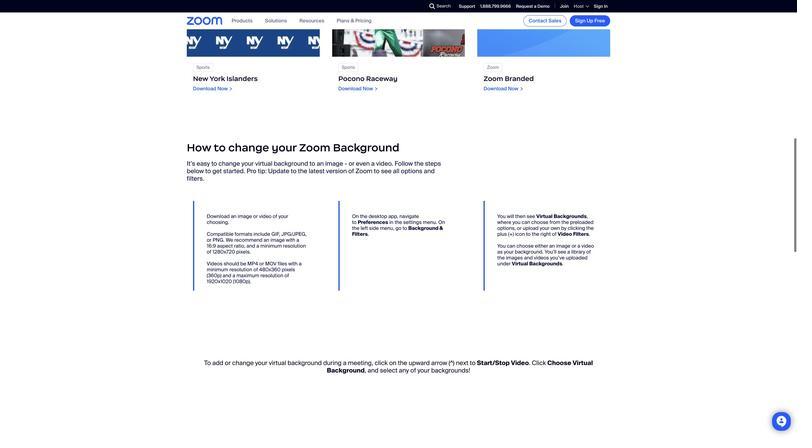 Task type: describe. For each thing, give the bounding box(es) containing it.
mov
[[265, 259, 277, 266]]

video inside the download an image or video of your choosing.
[[259, 212, 272, 218]]

host
[[574, 3, 584, 9]]

you for you can choose either an image or a video as your background. you'll see a library of the images and videos you've uploaded under
[[498, 241, 506, 248]]

download inside the download an image or video of your choosing.
[[207, 212, 230, 218]]

your inside the you can choose either an image or a video as your background. you'll see a library of the images and videos you've uploaded under
[[504, 247, 514, 254]]

recommend
[[234, 236, 263, 242]]

any
[[399, 365, 409, 373]]

the right on
[[398, 358, 408, 366]]

or inside , where you can choose from the preloaded options, or upload your own by clicking the plus (+) icon to the right of
[[517, 224, 522, 230]]

solutions button
[[265, 18, 287, 24]]

video inside the you can choose either an image or a video as your background. you'll see a library of the images and videos you've uploaded under
[[582, 241, 594, 248]]

be
[[240, 259, 246, 266]]

menu.
[[423, 218, 437, 224]]

0 vertical spatial backgrounds
[[554, 212, 587, 218]]

either
[[535, 241, 549, 248]]

to inside 'in the settings menu. on the left side menu, go to'
[[403, 224, 407, 230]]

compatible
[[207, 230, 234, 236]]

of inside it's easy to change your virtual background to an image - or even a video. follow the steps below to get started. pro tip: update to the latest version of zoom to see all options and filters.
[[349, 166, 354, 174]]

maximum
[[237, 271, 259, 278]]

0 vertical spatial background
[[333, 139, 400, 153]]

zoom up it's easy to change your virtual background to an image - or even a video. follow the steps below to get started. pro tip: update to the latest version of zoom to see all options and filters.
[[299, 139, 331, 153]]

1280x720
[[213, 247, 235, 254]]

a left library
[[568, 247, 571, 254]]

icon
[[516, 230, 525, 236]]

zoom branded background image
[[478, 0, 611, 56]]

in
[[390, 218, 394, 224]]

choose inside , where you can choose from the preloaded options, or upload your own by clicking the plus (+) icon to the right of
[[532, 218, 549, 224]]

and left the select
[[368, 365, 379, 373]]

or inside the you can choose either an image or a video as your background. you'll see a library of the images and videos you've uploaded under
[[572, 241, 577, 248]]

choose
[[548, 358, 572, 366]]

preloaded
[[571, 218, 594, 224]]

below
[[187, 166, 204, 174]]

image inside it's easy to change your virtual background to an image - or even a video. follow the steps below to get started. pro tip: update to the latest version of zoom to see all options and filters.
[[325, 158, 343, 166]]

filters.
[[187, 173, 204, 181]]

1.888.799.9666
[[481, 3, 511, 9]]

videos
[[534, 253, 549, 260]]

plans
[[337, 18, 350, 24]]

to right next
[[470, 358, 476, 366]]

plans & pricing link
[[337, 18, 372, 24]]

background for to
[[274, 158, 308, 166]]

during
[[323, 358, 342, 366]]

a up the "uploaded"
[[578, 241, 581, 248]]

under
[[498, 259, 511, 266]]

how
[[187, 139, 211, 153]]

gif,
[[272, 230, 280, 236]]

we
[[226, 236, 233, 242]]

a right gif,
[[297, 236, 299, 242]]

choose virtual background
[[327, 358, 593, 373]]

background inside background & filters
[[409, 224, 439, 230]]

zoom inside it's easy to change your virtual background to an image - or even a video. follow the steps below to get started. pro tip: update to the latest version of zoom to see all options and filters.
[[356, 166, 373, 174]]

pocono
[[339, 73, 365, 82]]

it's
[[187, 158, 195, 166]]

0 vertical spatial change
[[228, 139, 269, 153]]

minimum inside compatible formats include gif, jpg/jpeg, or png. we recommend an image with a 16:9 aspect ratio, and a minimum resolution of 1280x720 pixels.
[[261, 241, 282, 248]]

plus
[[498, 230, 507, 236]]

sign up free
[[576, 17, 605, 24]]

and inside videos should be mp4 or mov files with a minimum resolution of 480x360 pixels (360p) and a maximum resolution of 1920x1020 (1080p).
[[223, 271, 231, 278]]

settings
[[404, 218, 422, 224]]

the inside the you can choose either an image or a video as your background. you'll see a library of the images and videos you've uploaded under
[[498, 253, 505, 260]]

by
[[562, 224, 567, 230]]

join
[[560, 3, 569, 9]]

to right easy
[[212, 158, 217, 166]]

formats
[[235, 230, 253, 236]]

sign up free link
[[570, 15, 611, 26]]

mp4
[[248, 259, 258, 266]]

to down how to change your zoom background
[[310, 158, 315, 166]]

(+)
[[509, 230, 514, 236]]

left
[[361, 224, 368, 230]]

in
[[604, 3, 608, 9]]

compatible formats include gif, jpg/jpeg, or png. we recommend an image with a 16:9 aspect ratio, and a minimum resolution of 1280x720 pixels.
[[207, 230, 307, 254]]

to left get
[[205, 166, 211, 174]]

you will then see virtual backgrounds
[[498, 212, 587, 218]]

sign for sign up free
[[576, 17, 586, 24]]

app,
[[389, 212, 399, 218]]

you'll
[[545, 247, 557, 254]]

pocono raceway download now
[[339, 73, 398, 91]]

started.
[[223, 166, 245, 174]]

click
[[375, 358, 388, 366]]

background for during
[[288, 358, 322, 366]]

(1080p).
[[233, 277, 251, 284]]

an inside the download an image or video of your choosing.
[[231, 212, 237, 218]]

resolution up the (1080p).
[[230, 265, 252, 272]]

menu,
[[380, 224, 395, 230]]

side
[[369, 224, 379, 230]]

next
[[456, 358, 469, 366]]

. left the "uploaded"
[[563, 259, 564, 266]]

from
[[550, 218, 561, 224]]

join link
[[560, 3, 569, 9]]

the left latest
[[298, 166, 308, 174]]

options
[[401, 166, 423, 174]]

raceway
[[366, 73, 398, 82]]

you
[[513, 218, 521, 224]]

should
[[224, 259, 239, 266]]

the left left
[[352, 224, 360, 230]]

meeting,
[[348, 358, 373, 366]]

contact
[[529, 17, 548, 24]]

or right add
[[225, 358, 231, 366]]

ratio,
[[234, 241, 246, 248]]

now inside new york islanders download now
[[218, 84, 228, 91]]

filters inside background & filters
[[352, 230, 368, 236]]

choose inside the you can choose either an image or a video as your background. you'll see a library of the images and videos you've uploaded under
[[517, 241, 534, 248]]

image of pocono raceway mascot image
[[332, 0, 465, 56]]

virtual for to
[[255, 158, 273, 166]]

change for to
[[219, 158, 240, 166]]

to right even
[[374, 166, 380, 174]]

include
[[254, 230, 270, 236]]

or inside it's easy to change your virtual background to an image - or even a video. follow the steps below to get started. pro tip: update to the latest version of zoom to see all options and filters.
[[349, 158, 355, 166]]

go
[[396, 224, 402, 230]]

background.
[[515, 247, 544, 254]]

resources button
[[300, 18, 325, 24]]

on inside on the desktop app, navigate to
[[352, 212, 359, 218]]

right
[[541, 230, 551, 236]]

of inside compatible formats include gif, jpg/jpeg, or png. we recommend an image with a 16:9 aspect ratio, and a minimum resolution of 1280x720 pixels.
[[207, 247, 211, 254]]

the right in
[[395, 218, 402, 224]]

to right update
[[291, 166, 297, 174]]

your inside , where you can choose from the preloaded options, or upload your own by clicking the plus (+) icon to the right of
[[540, 224, 550, 230]]

upload
[[523, 224, 539, 230]]

sign for sign in
[[594, 3, 603, 9]]

now for pocono raceway
[[363, 84, 373, 91]]

a inside it's easy to change your virtual background to an image - or even a video. follow the steps below to get started. pro tip: update to the latest version of zoom to see all options and filters.
[[371, 158, 375, 166]]

with inside videos should be mp4 or mov files with a minimum resolution of 480x360 pixels (360p) and a maximum resolution of 1920x1020 (1080p).
[[289, 259, 298, 266]]

. left side
[[368, 230, 369, 236]]

host button
[[574, 3, 589, 9]]

background inside choose virtual background
[[327, 365, 365, 373]]

see inside it's easy to change your virtual background to an image - or even a video. follow the steps below to get started. pro tip: update to the latest version of zoom to see all options and filters.
[[381, 166, 392, 174]]

york
[[210, 73, 225, 82]]

can inside the you can choose either an image or a video as your background. you'll see a library of the images and videos you've uploaded under
[[507, 241, 516, 248]]

, for , where you can choose from the preloaded options, or upload your own by clicking the plus (+) icon to the right of
[[587, 212, 588, 218]]

video filters .
[[558, 230, 590, 236]]

png.
[[213, 236, 225, 242]]

request a demo link
[[516, 3, 550, 9]]

image inside the download an image or video of your choosing.
[[238, 212, 252, 218]]

or inside the download an image or video of your choosing.
[[253, 212, 258, 218]]

pricing
[[356, 18, 372, 24]]

of inside the you can choose either an image or a video as your background. you'll see a library of the images and videos you've uploaded under
[[587, 247, 591, 254]]

download inside zoom branded download now
[[484, 84, 507, 91]]

480x360
[[259, 265, 281, 272]]

the right clicking at right
[[587, 224, 594, 230]]

change for or
[[232, 358, 254, 366]]

and inside it's easy to change your virtual background to an image - or even a video. follow the steps below to get started. pro tip: update to the latest version of zoom to see all options and filters.
[[424, 166, 435, 174]]



Task type: locate. For each thing, give the bounding box(es) containing it.
1 vertical spatial choose
[[517, 241, 534, 248]]

1 vertical spatial virtual
[[512, 259, 529, 266]]

1 horizontal spatial sports
[[342, 63, 355, 69]]

.
[[368, 230, 369, 236], [589, 230, 590, 236], [563, 259, 564, 266], [529, 358, 531, 366]]

0 horizontal spatial video
[[259, 212, 272, 218]]

0 horizontal spatial sign
[[576, 17, 586, 24]]

the
[[415, 158, 424, 166], [298, 166, 308, 174], [360, 212, 368, 218], [395, 218, 402, 224], [562, 218, 569, 224], [352, 224, 360, 230], [587, 224, 594, 230], [532, 230, 540, 236], [498, 253, 505, 260], [398, 358, 408, 366]]

to right how
[[214, 139, 226, 153]]

, and select any of your backgrounds!
[[365, 365, 471, 373]]

and left videos
[[524, 253, 533, 260]]

an right either
[[550, 241, 555, 248]]

to inside , where you can choose from the preloaded options, or upload your own by clicking the plus (+) icon to the right of
[[526, 230, 531, 236]]

on right the menu.
[[439, 218, 445, 224]]

see right "you'll"
[[558, 247, 567, 254]]

to
[[204, 358, 211, 366]]

filters left side
[[352, 230, 368, 236]]

pixels
[[282, 265, 295, 272]]

0 vertical spatial &
[[351, 18, 354, 24]]

1 vertical spatial can
[[507, 241, 516, 248]]

the left steps
[[415, 158, 424, 166]]

virtual right choose
[[573, 358, 593, 366]]

1 horizontal spatial on
[[439, 218, 445, 224]]

support link
[[459, 3, 476, 9]]

2 now from the left
[[508, 84, 519, 91]]

image up you've
[[557, 241, 571, 248]]

search image
[[430, 3, 435, 9]]

search image
[[430, 3, 435, 9]]

library
[[572, 247, 586, 254]]

of up gif,
[[273, 212, 277, 218]]

pixels.
[[236, 247, 251, 254]]

start/stop
[[477, 358, 510, 366]]

backgrounds up clicking at right
[[554, 212, 587, 218]]

1 vertical spatial video
[[582, 241, 594, 248]]

1 vertical spatial you
[[498, 241, 506, 248]]

& for plans
[[351, 18, 354, 24]]

(^)
[[449, 358, 455, 366]]

virtual down background.
[[512, 259, 529, 266]]

pro
[[247, 166, 257, 174]]

the inside on the desktop app, navigate to
[[360, 212, 368, 218]]

to
[[214, 139, 226, 153], [212, 158, 217, 166], [310, 158, 315, 166], [205, 166, 211, 174], [291, 166, 297, 174], [374, 166, 380, 174], [352, 218, 357, 224], [403, 224, 407, 230], [526, 230, 531, 236], [470, 358, 476, 366]]

1 horizontal spatial minimum
[[261, 241, 282, 248]]

select
[[380, 365, 398, 373]]

video down from
[[558, 230, 572, 236]]

download inside new york islanders download now
[[193, 84, 216, 91]]

1 vertical spatial backgrounds
[[530, 259, 563, 266]]

1 vertical spatial see
[[527, 212, 536, 218]]

request a demo
[[516, 3, 550, 9]]

with inside compatible formats include gif, jpg/jpeg, or png. we recommend an image with a 16:9 aspect ratio, and a minimum resolution of 1280x720 pixels.
[[286, 236, 295, 242]]

zoom branded download now
[[484, 73, 534, 91]]

sign inside sign up free link
[[576, 17, 586, 24]]

1 horizontal spatial see
[[527, 212, 536, 218]]

contact sales
[[529, 17, 562, 24]]

now down branded
[[508, 84, 519, 91]]

download down branded
[[484, 84, 507, 91]]

or inside compatible formats include gif, jpg/jpeg, or png. we recommend an image with a 16:9 aspect ratio, and a minimum resolution of 1280x720 pixels.
[[207, 236, 212, 242]]

of inside , where you can choose from the preloaded options, or upload your own by clicking the plus (+) icon to the right of
[[552, 230, 557, 236]]

image inside compatible formats include gif, jpg/jpeg, or png. we recommend an image with a 16:9 aspect ratio, and a minimum resolution of 1280x720 pixels.
[[271, 236, 285, 242]]

you for you will then see virtual backgrounds
[[498, 212, 506, 218]]

resolution inside compatible formats include gif, jpg/jpeg, or png. we recommend an image with a 16:9 aspect ratio, and a minimum resolution of 1280x720 pixels.
[[283, 241, 306, 248]]

1 you from the top
[[498, 212, 506, 218]]

1 horizontal spatial virtual
[[537, 212, 553, 218]]

of up videos
[[207, 247, 211, 254]]

and down the should
[[223, 271, 231, 278]]

0 vertical spatial video
[[259, 212, 272, 218]]

virtual backgrounds .
[[512, 259, 564, 266]]

click
[[532, 358, 546, 366]]

will
[[507, 212, 514, 218]]

you can choose either an image or a video as your background. you'll see a library of the images and videos you've uploaded under
[[498, 241, 594, 266]]

change left pro
[[219, 158, 240, 166]]

zoom up zoom branded download now
[[487, 63, 499, 69]]

or right the (+)
[[517, 224, 522, 230]]

see right then
[[527, 212, 536, 218]]

your inside it's easy to change your virtual background to an image - or even a video. follow the steps below to get started. pro tip: update to the latest version of zoom to see all options and filters.
[[242, 158, 254, 166]]

sports up new
[[197, 63, 210, 69]]

image right the include on the left bottom
[[271, 236, 285, 242]]

images
[[506, 253, 523, 260]]

it's easy to change your virtual background to an image - or even a video. follow the steps below to get started. pro tip: update to the latest version of zoom to see all options and filters.
[[187, 158, 441, 181]]

0 vertical spatial background
[[274, 158, 308, 166]]

now
[[218, 84, 228, 91], [508, 84, 519, 91], [363, 84, 373, 91]]

1920x1020
[[207, 277, 232, 284]]

branded
[[505, 73, 534, 82]]

a right pixels
[[299, 259, 302, 266]]

background
[[274, 158, 308, 166], [288, 358, 322, 366]]

image inside the you can choose either an image or a video as your background. you'll see a library of the images and videos you've uploaded under
[[557, 241, 571, 248]]

or inside videos should be mp4 or mov files with a minimum resolution of 480x360 pixels (360p) and a maximum resolution of 1920x1020 (1080p).
[[259, 259, 264, 266]]

zoom inside zoom branded download now
[[484, 73, 504, 82]]

1 vertical spatial with
[[289, 259, 298, 266]]

on the desktop app, navigate to
[[352, 212, 419, 224]]

the right from
[[562, 218, 569, 224]]

1 horizontal spatial ,
[[587, 212, 588, 218]]

of inside the download an image or video of your choosing.
[[273, 212, 277, 218]]

or down video filters .
[[572, 241, 577, 248]]

1 vertical spatial video
[[511, 358, 529, 366]]

0 horizontal spatial minimum
[[207, 265, 228, 272]]

with right files
[[289, 259, 298, 266]]

2 horizontal spatial see
[[558, 247, 567, 254]]

background left during
[[288, 358, 322, 366]]

1 horizontal spatial now
[[363, 84, 373, 91]]

filters down 'preloaded'
[[574, 230, 589, 236]]

sports for new
[[197, 63, 210, 69]]

sports
[[197, 63, 210, 69], [342, 63, 355, 69]]

change right add
[[232, 358, 254, 366]]

a down the should
[[233, 271, 235, 278]]

0 horizontal spatial on
[[352, 212, 359, 218]]

your inside the download an image or video of your choosing.
[[279, 212, 288, 218]]

with right gif,
[[286, 236, 295, 242]]

to add or change your virtual background during a meeting, click on the upward arrow (^) next to start/stop video . click
[[204, 358, 548, 366]]

0 vertical spatial see
[[381, 166, 392, 174]]

sports for pocono
[[342, 63, 355, 69]]

see inside the you can choose either an image or a video as your background. you'll see a library of the images and videos you've uploaded under
[[558, 247, 567, 254]]

, inside , where you can choose from the preloaded options, or upload your own by clicking the plus (+) icon to the right of
[[587, 212, 588, 218]]

background inside it's easy to change your virtual background to an image - or even a video. follow the steps below to get started. pro tip: update to the latest version of zoom to see all options and filters.
[[274, 158, 308, 166]]

. left click
[[529, 358, 531, 366]]

video.
[[376, 158, 393, 166]]

virtual up own
[[537, 212, 553, 218]]

videos should be mp4 or mov files with a minimum resolution of 480x360 pixels (360p) and a maximum resolution of 1920x1020 (1080p).
[[207, 259, 302, 284]]

. down 'preloaded'
[[589, 230, 590, 236]]

change inside it's easy to change your virtual background to an image - or even a video. follow the steps below to get started. pro tip: update to the latest version of zoom to see all options and filters.
[[219, 158, 240, 166]]

1 vertical spatial change
[[219, 158, 240, 166]]

minimum up 1920x1020
[[207, 265, 228, 272]]

0 vertical spatial can
[[522, 218, 531, 224]]

an inside it's easy to change your virtual background to an image - or even a video. follow the steps below to get started. pro tip: update to the latest version of zoom to see all options and filters.
[[317, 158, 324, 166]]

virtual inside it's easy to change your virtual background to an image - or even a video. follow the steps below to get started. pro tip: update to the latest version of zoom to see all options and filters.
[[255, 158, 273, 166]]

steps
[[425, 158, 441, 166]]

a right even
[[371, 158, 375, 166]]

video
[[259, 212, 272, 218], [582, 241, 594, 248]]

virtual inside choose virtual background
[[573, 358, 593, 366]]

, up video filters .
[[587, 212, 588, 218]]

2 filters from the left
[[574, 230, 589, 236]]

a right during
[[343, 358, 347, 366]]

sales
[[549, 17, 562, 24]]

sports up pocono
[[342, 63, 355, 69]]

download down pocono
[[339, 84, 362, 91]]

0 vertical spatial virtual
[[255, 158, 273, 166]]

choose up right
[[532, 218, 549, 224]]

1 horizontal spatial filters
[[574, 230, 589, 236]]

image
[[325, 158, 343, 166], [238, 212, 252, 218], [271, 236, 285, 242], [557, 241, 571, 248]]

video left click
[[511, 358, 529, 366]]

can down the (+)
[[507, 241, 516, 248]]

now for zoom branded
[[508, 84, 519, 91]]

on left desktop
[[352, 212, 359, 218]]

jpg/jpeg,
[[282, 230, 307, 236]]

0 horizontal spatial can
[[507, 241, 516, 248]]

or right mp4
[[259, 259, 264, 266]]

0 horizontal spatial virtual
[[512, 259, 529, 266]]

0 vertical spatial choose
[[532, 218, 549, 224]]

and inside the you can choose either an image or a video as your background. you'll see a library of the images and videos you've uploaded under
[[524, 253, 533, 260]]

or left png.
[[207, 236, 212, 242]]

preferences
[[358, 218, 388, 224]]

image up formats
[[238, 212, 252, 218]]

on inside 'in the settings menu. on the left side menu, go to'
[[439, 218, 445, 224]]

search
[[437, 3, 451, 9]]

1 vertical spatial &
[[440, 224, 443, 230]]

can right you
[[522, 218, 531, 224]]

latest
[[309, 166, 325, 174]]

1 horizontal spatial video
[[558, 230, 572, 236]]

& right the menu.
[[440, 224, 443, 230]]

sign in link
[[594, 3, 608, 9]]

1 vertical spatial sign
[[576, 17, 586, 24]]

videos
[[207, 259, 223, 266]]

of right right
[[552, 230, 557, 236]]

1 filters from the left
[[352, 230, 368, 236]]

1 now from the left
[[218, 84, 228, 91]]

1 horizontal spatial sign
[[594, 3, 603, 9]]

you
[[498, 212, 506, 218], [498, 241, 506, 248]]

with
[[286, 236, 295, 242], [289, 259, 298, 266]]

& inside background & filters
[[440, 224, 443, 230]]

a down the include on the left bottom
[[257, 241, 259, 248]]

sign
[[594, 3, 603, 9], [576, 17, 586, 24]]

, for , and select any of your backgrounds!
[[365, 365, 366, 373]]

a left 'demo'
[[534, 3, 537, 9]]

options,
[[498, 224, 516, 230]]

products
[[232, 18, 253, 24]]

2 vertical spatial see
[[558, 247, 567, 254]]

of right any
[[411, 365, 416, 373]]

video
[[558, 230, 572, 236], [511, 358, 529, 366]]

1 horizontal spatial can
[[522, 218, 531, 224]]

choose
[[532, 218, 549, 224], [517, 241, 534, 248]]

2 horizontal spatial now
[[508, 84, 519, 91]]

choose down 'icon'
[[517, 241, 534, 248]]

, left click
[[365, 365, 366, 373]]

2 vertical spatial change
[[232, 358, 254, 366]]

contact sales link
[[524, 15, 567, 26]]

now inside zoom branded download now
[[508, 84, 519, 91]]

you left will
[[498, 212, 506, 218]]

now down york
[[218, 84, 228, 91]]

an inside the you can choose either an image or a video as your background. you'll see a library of the images and videos you've uploaded under
[[550, 241, 555, 248]]

easy
[[197, 158, 210, 166]]

resolution down 'mov'
[[261, 271, 284, 278]]

zoom right -
[[356, 166, 373, 174]]

a
[[534, 3, 537, 9], [371, 158, 375, 166], [297, 236, 299, 242], [257, 241, 259, 248], [578, 241, 581, 248], [568, 247, 571, 254], [299, 259, 302, 266], [233, 271, 235, 278], [343, 358, 347, 366]]

0 horizontal spatial filters
[[352, 230, 368, 236]]

2 vertical spatial virtual
[[573, 358, 593, 366]]

you inside the you can choose either an image or a video as your background. you'll see a library of the images and videos you've uploaded under
[[498, 241, 506, 248]]

0 vertical spatial ,
[[587, 212, 588, 218]]

download
[[193, 84, 216, 91], [484, 84, 507, 91], [339, 84, 362, 91], [207, 212, 230, 218]]

an left gif,
[[264, 236, 269, 242]]

demo
[[538, 3, 550, 9]]

0 horizontal spatial sports
[[197, 63, 210, 69]]

virtual for during
[[269, 358, 286, 366]]

0 horizontal spatial now
[[218, 84, 228, 91]]

the left right
[[532, 230, 540, 236]]

or right -
[[349, 158, 355, 166]]

0 vertical spatial sign
[[594, 3, 603, 9]]

request
[[516, 3, 533, 9]]

filters
[[352, 230, 368, 236], [574, 230, 589, 236]]

an
[[317, 158, 324, 166], [231, 212, 237, 218], [264, 236, 269, 242], [550, 241, 555, 248]]

can inside , where you can choose from the preloaded options, or upload your own by clicking the plus (+) icon to the right of
[[522, 218, 531, 224]]

you've
[[551, 253, 565, 260]]

see left all
[[381, 166, 392, 174]]

and
[[424, 166, 435, 174], [247, 241, 255, 248], [524, 253, 533, 260], [223, 271, 231, 278], [368, 365, 379, 373]]

0 horizontal spatial ,
[[365, 365, 366, 373]]

uploaded
[[566, 253, 588, 260]]

1 horizontal spatial &
[[440, 224, 443, 230]]

0 horizontal spatial video
[[511, 358, 529, 366]]

zoom left branded
[[484, 73, 504, 82]]

zoom logo image
[[187, 17, 222, 25]]

of down files
[[285, 271, 289, 278]]

1 vertical spatial background
[[288, 358, 322, 366]]

minimum inside videos should be mp4 or mov files with a minimum resolution of 480x360 pixels (360p) and a maximum resolution of 1920x1020 (1080p).
[[207, 265, 228, 272]]

as
[[498, 247, 503, 254]]

products button
[[232, 18, 253, 24]]

to right go
[[403, 224, 407, 230]]

an inside compatible formats include gif, jpg/jpeg, or png. we recommend an image with a 16:9 aspect ratio, and a minimum resolution of 1280x720 pixels.
[[264, 236, 269, 242]]

support
[[459, 3, 476, 9]]

2 you from the top
[[498, 241, 506, 248]]

resources
[[300, 18, 325, 24]]

16:9
[[207, 241, 216, 248]]

virtual
[[537, 212, 553, 218], [512, 259, 529, 266], [573, 358, 593, 366]]

tip:
[[258, 166, 267, 174]]

download inside pocono raceway download now
[[339, 84, 362, 91]]

even
[[356, 158, 370, 166]]

or up the include on the left bottom
[[253, 212, 258, 218]]

3 now from the left
[[363, 84, 373, 91]]

download up compatible
[[207, 212, 230, 218]]

0 vertical spatial virtual
[[537, 212, 553, 218]]

new york islanders download now
[[193, 73, 258, 91]]

2 sports from the left
[[342, 63, 355, 69]]

1 horizontal spatial video
[[582, 241, 594, 248]]

1 vertical spatial minimum
[[207, 265, 228, 272]]

& for background
[[440, 224, 443, 230]]

change up pro
[[228, 139, 269, 153]]

add
[[213, 358, 224, 366]]

backgrounds down "you'll"
[[530, 259, 563, 266]]

follow
[[395, 158, 413, 166]]

own
[[551, 224, 560, 230]]

the up left
[[360, 212, 368, 218]]

download down new
[[193, 84, 216, 91]]

version
[[326, 166, 347, 174]]

the left images
[[498, 253, 505, 260]]

sign left in
[[594, 3, 603, 9]]

and right options
[[424, 166, 435, 174]]

to right 'icon'
[[526, 230, 531, 236]]

an right choosing.
[[231, 212, 237, 218]]

2 horizontal spatial virtual
[[573, 358, 593, 366]]

now inside pocono raceway download now
[[363, 84, 373, 91]]

0 vertical spatial you
[[498, 212, 506, 218]]

0 vertical spatial minimum
[[261, 241, 282, 248]]

0 vertical spatial with
[[286, 236, 295, 242]]

2 vertical spatial background
[[327, 365, 365, 373]]

and inside compatible formats include gif, jpg/jpeg, or png. we recommend an image with a 16:9 aspect ratio, and a minimum resolution of 1280x720 pixels.
[[247, 241, 255, 248]]

background down how to change your zoom background
[[274, 158, 308, 166]]

minimum down gif,
[[261, 241, 282, 248]]

new york islanders background image
[[187, 0, 320, 56]]

get
[[213, 166, 222, 174]]

,
[[587, 212, 588, 218], [365, 365, 366, 373]]

0 vertical spatial video
[[558, 230, 572, 236]]

to inside on the desktop app, navigate to
[[352, 218, 357, 224]]

1 vertical spatial background
[[409, 224, 439, 230]]

video up the "uploaded"
[[582, 241, 594, 248]]

1.888.799.9666 link
[[481, 3, 511, 9]]

1 vertical spatial virtual
[[269, 358, 286, 366]]

1 sports from the left
[[197, 63, 210, 69]]

1 vertical spatial ,
[[365, 365, 366, 373]]

backgrounds!
[[432, 365, 471, 373]]

0 horizontal spatial &
[[351, 18, 354, 24]]

0 horizontal spatial see
[[381, 166, 392, 174]]

up
[[587, 17, 594, 24]]

of right be
[[254, 265, 258, 272]]

None search field
[[407, 1, 431, 11]]

where
[[498, 218, 512, 224]]



Task type: vqa. For each thing, say whether or not it's contained in the screenshot.
the
yes



